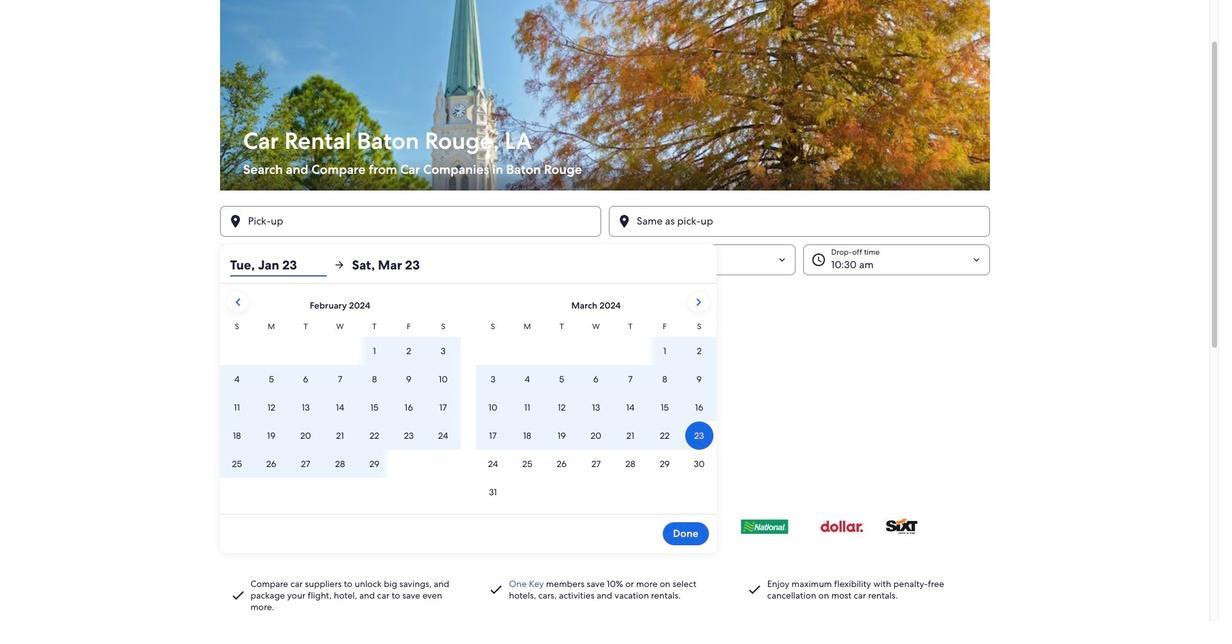 Task type: describe. For each thing, give the bounding box(es) containing it.
next month image
[[691, 295, 707, 310]]



Task type: locate. For each thing, give the bounding box(es) containing it.
previous month image
[[230, 295, 246, 310]]

car suppliers logo image
[[228, 503, 983, 550]]



Task type: vqa. For each thing, say whether or not it's contained in the screenshot.
Next month icon
yes



